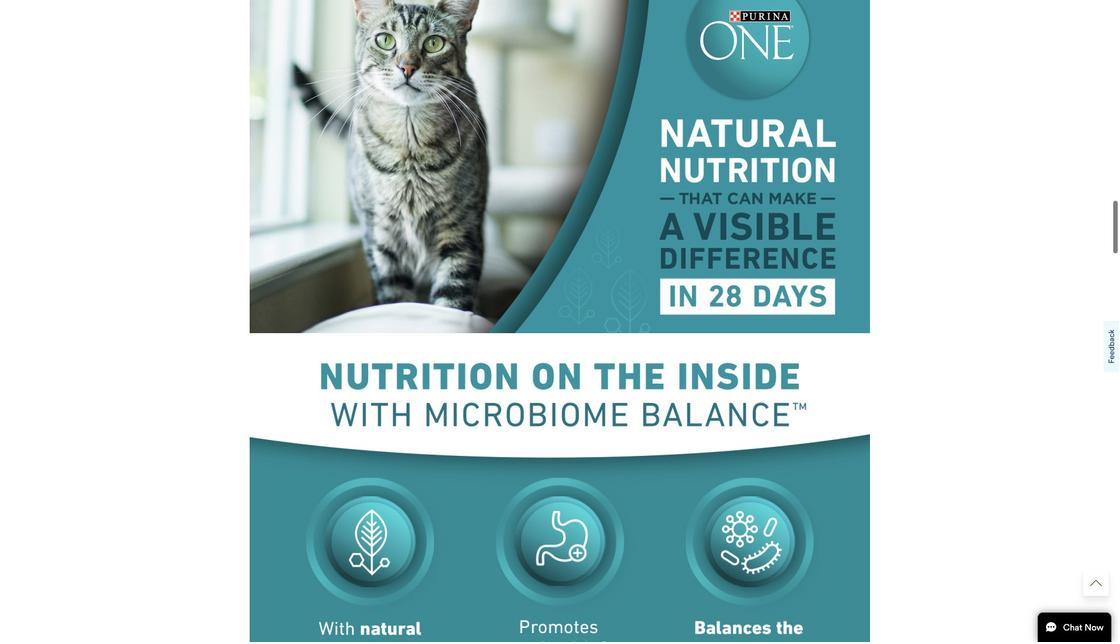Task type: locate. For each thing, give the bounding box(es) containing it.
scroll to top image
[[1090, 578, 1102, 590]]

styled arrow button link
[[1083, 571, 1109, 597]]



Task type: vqa. For each thing, say whether or not it's contained in the screenshot.
Multi-
no



